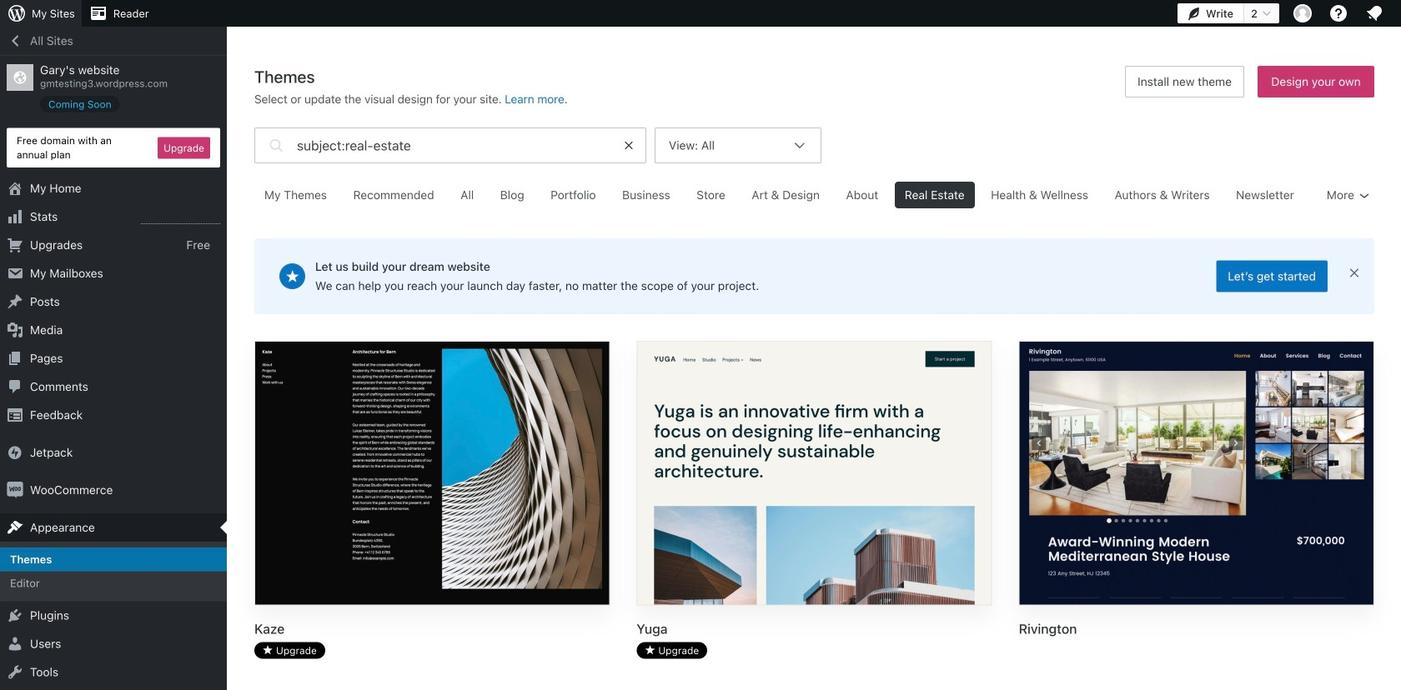 Task type: locate. For each thing, give the bounding box(es) containing it.
clear search image
[[623, 139, 635, 152]]

None search field
[[254, 124, 647, 168]]

1 vertical spatial img image
[[7, 482, 23, 499]]

open search image
[[266, 124, 287, 168]]

img image
[[7, 445, 23, 461], [7, 482, 23, 499]]

dismiss image
[[1348, 267, 1362, 280]]

yuga is a clean and elegant theme. its sophisticated typography and clean look make it a perfect match for an architecture firm. image
[[638, 342, 992, 608]]

kaze is a simple 3-column dark-colored theme with small font sizes. image
[[255, 342, 609, 608]]

Search search field
[[297, 128, 612, 163]]

1 img image from the top
[[7, 445, 23, 461]]

0 vertical spatial img image
[[7, 445, 23, 461]]



Task type: vqa. For each thing, say whether or not it's contained in the screenshot.
Kaze is a simple 3-column dark-colored theme with small font sizes. image on the left of page
yes



Task type: describe. For each thing, give the bounding box(es) containing it.
manage your notifications image
[[1365, 3, 1385, 23]]

highest hourly views 0 image
[[141, 214, 220, 225]]

2 img image from the top
[[7, 482, 23, 499]]

rivington is a robust theme designed for single property real estate. image
[[1020, 342, 1374, 608]]

my profile image
[[1294, 4, 1312, 23]]

help image
[[1329, 3, 1349, 23]]



